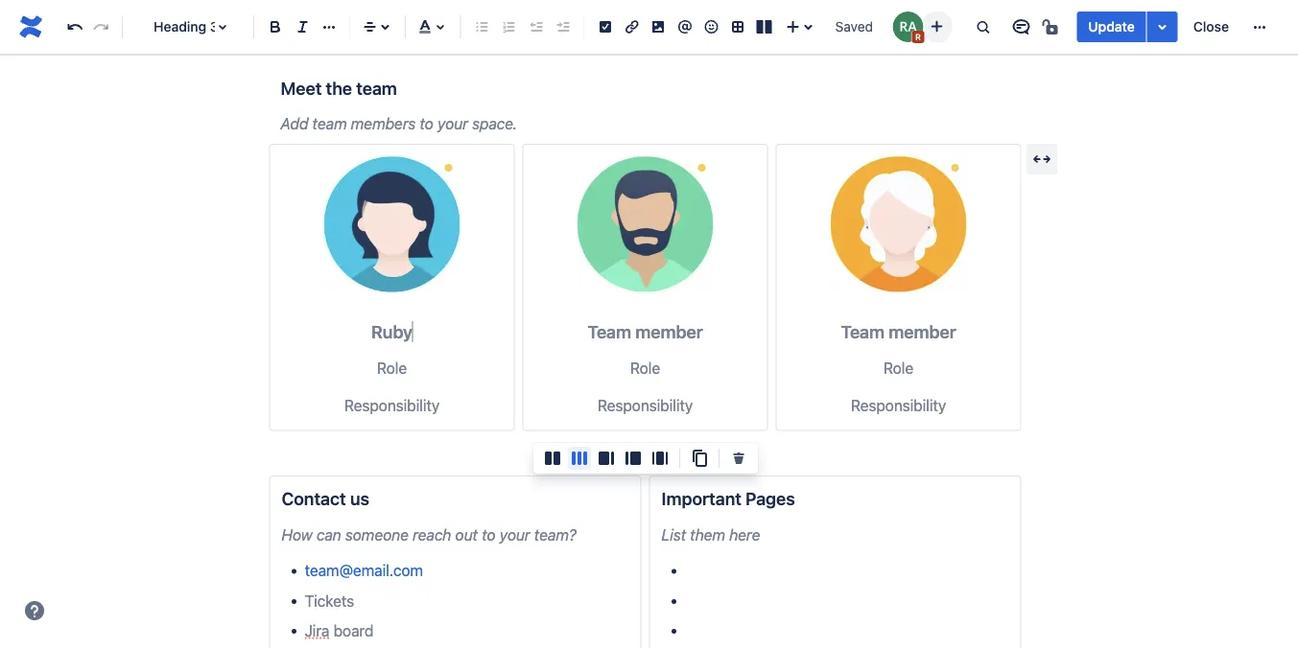 Task type: vqa. For each thing, say whether or not it's contained in the screenshot.
3rd Getting started in Confluence 'link' from the bottom of the page In
no



Task type: describe. For each thing, give the bounding box(es) containing it.
three columns image
[[568, 447, 591, 470]]

bullet list ⌘⇧8 image
[[471, 15, 494, 38]]

0 horizontal spatial your
[[437, 115, 468, 133]]

remove image
[[727, 447, 750, 470]]

ruby
[[371, 322, 413, 342]]

update
[[1088, 19, 1135, 35]]

redo ⌘⇧z image
[[89, 15, 113, 38]]

go wide image
[[1030, 148, 1053, 171]]

0 horizontal spatial team
[[312, 115, 347, 133]]

more formatting image
[[318, 15, 341, 38]]

3 role from the left
[[883, 359, 913, 377]]

reach
[[413, 526, 451, 544]]

jira
[[305, 622, 329, 640]]

emoji image
[[700, 15, 723, 38]]

tickets
[[305, 592, 354, 610]]

close
[[1193, 19, 1229, 35]]

indent tab image
[[551, 15, 574, 38]]

how can someone reach out to your team?
[[282, 526, 576, 544]]

3
[[210, 19, 218, 35]]

jira board
[[305, 622, 374, 640]]

2 responsibility from the left
[[597, 396, 693, 415]]

space.
[[472, 115, 517, 133]]

board
[[333, 622, 374, 640]]

heading 3 button
[[130, 6, 246, 48]]

update button
[[1077, 12, 1146, 42]]

1 member from the left
[[635, 322, 703, 342]]

contact us
[[282, 489, 369, 509]]

them
[[690, 526, 725, 544]]

2 team member from the left
[[841, 322, 956, 342]]

mention image
[[673, 15, 696, 38]]

numbered list ⌘⇧7 image
[[497, 15, 520, 38]]

add image, video, or file image
[[647, 15, 670, 38]]

0 vertical spatial to
[[420, 115, 433, 133]]

help image
[[23, 600, 46, 623]]

comment icon image
[[1010, 15, 1033, 38]]

important pages
[[661, 489, 795, 509]]

invite to edit image
[[925, 15, 948, 38]]

team@email.com link
[[305, 562, 423, 580]]

add
[[281, 115, 308, 133]]

team?
[[534, 526, 576, 544]]

2 team from the left
[[841, 322, 885, 342]]

undo ⌘z image
[[63, 15, 86, 38]]

action item image
[[594, 15, 617, 38]]

ruby anderson image
[[893, 12, 923, 42]]



Task type: locate. For each thing, give the bounding box(es) containing it.
team
[[356, 78, 397, 98], [312, 115, 347, 133]]

team
[[587, 322, 631, 342], [841, 322, 885, 342]]

1 horizontal spatial team
[[841, 322, 885, 342]]

1 role from the left
[[377, 359, 407, 377]]

add team members to your space.
[[281, 115, 517, 133]]

1 horizontal spatial your
[[499, 526, 530, 544]]

can
[[316, 526, 341, 544]]

meet the team
[[281, 78, 397, 98]]

bold ⌘b image
[[264, 15, 287, 38]]

italic ⌘i image
[[291, 15, 314, 38]]

the
[[326, 78, 352, 98]]

2 role from the left
[[630, 359, 660, 377]]

no restrictions image
[[1040, 15, 1063, 38]]

0 horizontal spatial responsibility
[[344, 396, 440, 415]]

2 horizontal spatial responsibility
[[851, 396, 946, 415]]

to right out
[[482, 526, 495, 544]]

members
[[351, 115, 416, 133]]

list them here
[[661, 526, 760, 544]]

1 vertical spatial team
[[312, 115, 347, 133]]

1 responsibility from the left
[[344, 396, 440, 415]]

here
[[729, 526, 760, 544]]

1 horizontal spatial to
[[482, 526, 495, 544]]

link image
[[620, 15, 643, 38]]

table image
[[726, 15, 749, 38]]

saved
[[835, 19, 873, 35]]

3 responsibility from the left
[[851, 396, 946, 415]]

heading
[[154, 19, 206, 35]]

team right add
[[312, 115, 347, 133]]

someone
[[345, 526, 409, 544]]

adjust update settings image
[[1151, 15, 1174, 38]]

0 horizontal spatial team member
[[587, 322, 703, 342]]

to right members
[[420, 115, 433, 133]]

two columns image
[[541, 447, 564, 470]]

right sidebar image
[[595, 447, 618, 470]]

us
[[350, 489, 369, 509]]

1 vertical spatial to
[[482, 526, 495, 544]]

member
[[635, 322, 703, 342], [889, 322, 956, 342]]

2 member from the left
[[889, 322, 956, 342]]

out
[[455, 526, 478, 544]]

1 horizontal spatial responsibility
[[597, 396, 693, 415]]

to
[[420, 115, 433, 133], [482, 526, 495, 544]]

team member
[[587, 322, 703, 342], [841, 322, 956, 342]]

copy image
[[688, 447, 711, 470]]

0 horizontal spatial member
[[635, 322, 703, 342]]

team@email.com
[[305, 562, 423, 580]]

align center image
[[358, 15, 381, 38]]

pages
[[745, 489, 795, 509]]

0 horizontal spatial team
[[587, 322, 631, 342]]

0 horizontal spatial role
[[377, 359, 407, 377]]

0 vertical spatial your
[[437, 115, 468, 133]]

three columns with sidebars image
[[649, 447, 672, 470]]

confluence image
[[15, 12, 46, 42], [15, 12, 46, 42]]

responsibility
[[344, 396, 440, 415], [597, 396, 693, 415], [851, 396, 946, 415]]

left sidebar image
[[622, 447, 645, 470]]

team up members
[[356, 78, 397, 98]]

1 team from the left
[[587, 322, 631, 342]]

1 horizontal spatial team
[[356, 78, 397, 98]]

your left 'space.'
[[437, 115, 468, 133]]

1 horizontal spatial role
[[630, 359, 660, 377]]

1 team member from the left
[[587, 322, 703, 342]]

1 horizontal spatial team member
[[841, 322, 956, 342]]

list
[[661, 526, 686, 544]]

your left team?
[[499, 526, 530, 544]]

meet
[[281, 78, 322, 98]]

0 horizontal spatial to
[[420, 115, 433, 133]]

1 horizontal spatial member
[[889, 322, 956, 342]]

layouts image
[[753, 15, 776, 38]]

2 horizontal spatial role
[[883, 359, 913, 377]]

how
[[282, 526, 313, 544]]

your
[[437, 115, 468, 133], [499, 526, 530, 544]]

0 vertical spatial team
[[356, 78, 397, 98]]

more image
[[1248, 15, 1271, 38]]

outdent ⇧tab image
[[524, 15, 547, 38]]

contact
[[282, 489, 346, 509]]

heading 3
[[154, 19, 218, 35]]

role
[[377, 359, 407, 377], [630, 359, 660, 377], [883, 359, 913, 377]]

important
[[661, 489, 741, 509]]

find and replace image
[[971, 15, 994, 38]]

close button
[[1182, 12, 1240, 42]]

1 vertical spatial your
[[499, 526, 530, 544]]



